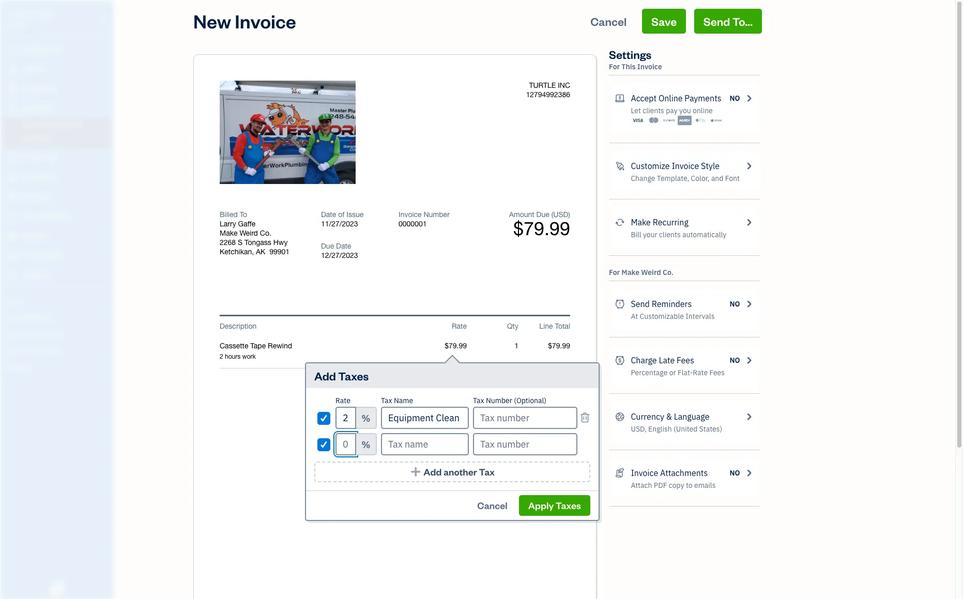 Task type: vqa. For each thing, say whether or not it's contained in the screenshot.
Charge
yes



Task type: locate. For each thing, give the bounding box(es) containing it.
cancel
[[591, 14, 627, 28], [478, 500, 508, 512]]

usd
[[554, 211, 569, 219], [491, 493, 506, 501]]

main element
[[0, 0, 140, 600]]

number up subtotal
[[486, 396, 513, 406]]

1 horizontal spatial send
[[704, 14, 731, 28]]

inc inside turtle inc owner
[[40, 9, 54, 20]]

2 vertical spatial amount
[[447, 493, 472, 501]]

1 vertical spatial for
[[610, 268, 620, 277]]

Item Rate (USD) text field
[[444, 342, 467, 350]]

team members image
[[8, 314, 111, 322]]

taxes
[[338, 369, 369, 383], [556, 500, 582, 512]]

1 horizontal spatial turtle
[[530, 81, 556, 90]]

bill your clients automatically
[[631, 230, 727, 240]]

0 vertical spatial number
[[424, 211, 450, 219]]

for up latereminders icon
[[610, 268, 620, 277]]

1 vertical spatial $79.99
[[549, 493, 571, 501]]

turtle up owner
[[8, 9, 38, 20]]

2268
[[220, 239, 236, 247]]

1 chevronright image from the top
[[745, 160, 754, 172]]

send up "at"
[[631, 299, 650, 309]]

turtle inc 12794992386
[[526, 81, 571, 99]]

add for add another tax
[[424, 466, 442, 478]]

bank image
[[710, 115, 724, 126]]

2 tax name text field from the top
[[381, 434, 469, 456]]

3 no from the top
[[730, 356, 741, 365]]

0 horizontal spatial weird
[[240, 229, 258, 237]]

0 vertical spatial due
[[537, 211, 550, 219]]

new
[[194, 9, 231, 33]]

due up 12/27/2023
[[321, 242, 334, 250]]

1 vertical spatial fees
[[710, 368, 725, 378]]

number for invoice
[[424, 211, 450, 219]]

tax rate (percentage) text field for check image
[[336, 407, 356, 429]]

weird
[[240, 229, 258, 237], [642, 268, 662, 277]]

1 vertical spatial cancel
[[478, 500, 508, 512]]

for left this
[[610, 62, 620, 71]]

1 vertical spatial amount
[[466, 466, 491, 474]]

invoice
[[235, 9, 296, 33], [638, 62, 663, 71], [672, 161, 700, 171], [399, 211, 422, 219], [631, 468, 659, 479]]

tax number text field down (optional)
[[473, 407, 578, 429]]

0 horizontal spatial turtle
[[8, 9, 38, 20]]

1 vertical spatial )
[[506, 493, 508, 501]]

1 vertical spatial add
[[424, 466, 442, 478]]

apply
[[529, 500, 554, 512]]

chevronright image for send reminders
[[745, 298, 754, 310]]

delete
[[264, 128, 288, 138]]

line
[[540, 322, 553, 331]]

1 vertical spatial due
[[321, 242, 334, 250]]

tax up subtotal
[[473, 396, 485, 406]]

1 vertical spatial 0.00
[[557, 464, 571, 472]]

0 vertical spatial $79.99
[[514, 218, 571, 240]]

apply taxes button
[[519, 496, 591, 516]]

date of issue
[[321, 211, 364, 219]]

2 horizontal spatial rate
[[693, 368, 708, 378]]

0 vertical spatial add
[[315, 369, 336, 383]]

co.
[[260, 229, 272, 237], [663, 268, 674, 277]]

number
[[424, 211, 450, 219], [486, 396, 513, 406]]

tax number text field for check icon tax name text box
[[473, 434, 578, 456]]

cancel up settings
[[591, 14, 627, 28]]

2 tax number text field from the top
[[473, 434, 578, 456]]

tax number text field for tax name text box corresponding to check image
[[473, 407, 578, 429]]

total right the line
[[555, 322, 571, 331]]

tax name text field up plus icon
[[381, 434, 469, 456]]

0 vertical spatial tax name text field
[[381, 407, 469, 429]]

billed to
[[220, 211, 247, 219]]

amount for amount due ( usd ) $79.99
[[509, 211, 535, 219]]

1 vertical spatial date
[[336, 242, 352, 250]]

turtle inside turtle inc 12794992386
[[530, 81, 556, 90]]

due down another
[[474, 493, 487, 501]]

copy
[[669, 481, 685, 491]]

1 vertical spatial turtle
[[530, 81, 556, 90]]

this
[[622, 62, 636, 71]]

0 horizontal spatial cancel button
[[468, 496, 517, 516]]

due inside amount due ( usd ) $79.99
[[537, 211, 550, 219]]

inc for turtle inc 12794992386
[[558, 81, 571, 90]]

add down enter an item description text field
[[315, 369, 336, 383]]

image
[[290, 128, 313, 138]]

discover image
[[663, 115, 677, 126]]

0.00 inside 79.99 0.00
[[557, 464, 571, 472]]

description
[[220, 322, 257, 331]]

2 0.00 from the top
[[557, 464, 571, 472]]

states)
[[700, 425, 723, 434]]

0 vertical spatial send
[[704, 14, 731, 28]]

number up enter an invoice # text field at the top left of page
[[424, 211, 450, 219]]

0 vertical spatial rate
[[452, 322, 467, 331]]

cancel for save
[[591, 14, 627, 28]]

0.00 down 79.99
[[557, 464, 571, 472]]

0 horizontal spatial co.
[[260, 229, 272, 237]]

change
[[631, 174, 656, 183]]

1 horizontal spatial taxes
[[556, 500, 582, 512]]

0 horizontal spatial taxes
[[338, 369, 369, 383]]

cancel button down paid
[[468, 496, 517, 516]]

online
[[659, 93, 683, 103]]

1 horizontal spatial rate
[[452, 322, 467, 331]]

4 no from the top
[[730, 469, 741, 478]]

chevronright image
[[745, 160, 754, 172], [745, 354, 754, 367], [745, 411, 754, 423], [745, 467, 754, 480]]

0 horizontal spatial )
[[506, 493, 508, 501]]

turtle inside turtle inc owner
[[8, 9, 38, 20]]

send inside send to... button
[[704, 14, 731, 28]]

ketchikan,
[[220, 248, 254, 256]]

fees
[[677, 355, 695, 366], [710, 368, 725, 378]]

attach
[[631, 481, 653, 491]]

percentage or flat-rate fees
[[631, 368, 725, 378]]

amount left paid
[[466, 466, 491, 474]]

0.00 up 79.99
[[557, 434, 571, 442]]

total up paid
[[492, 454, 508, 463]]

1 vertical spatial tax rate (percentage) text field
[[336, 434, 356, 456]]

refresh image
[[616, 216, 625, 229]]

1 horizontal spatial number
[[486, 396, 513, 406]]

send
[[704, 14, 731, 28], [631, 299, 650, 309]]

owner
[[8, 21, 27, 28]]

another
[[444, 466, 478, 478]]

bank connections image
[[8, 347, 111, 355]]

inc
[[40, 9, 54, 20], [558, 81, 571, 90]]

1 vertical spatial taxes
[[556, 500, 582, 512]]

payments
[[685, 93, 722, 103]]

subtotal
[[481, 413, 508, 422]]

pdf
[[654, 481, 668, 491]]

1 horizontal spatial )
[[569, 211, 571, 219]]

1 tax name text field from the top
[[381, 407, 469, 429]]

1 horizontal spatial fees
[[710, 368, 725, 378]]

$79.99 inside amount due ( usd ) $79.99
[[514, 218, 571, 240]]

1 tax number text field from the top
[[473, 407, 578, 429]]

tax name text field down name
[[381, 407, 469, 429]]

0 vertical spatial usd
[[554, 211, 569, 219]]

due inside due date 12/27/2023
[[321, 242, 334, 250]]

weird up send reminders
[[642, 268, 662, 277]]

rate
[[452, 322, 467, 331], [693, 368, 708, 378], [336, 396, 351, 406]]

apple pay image
[[694, 115, 708, 126]]

send for send reminders
[[631, 299, 650, 309]]

0 vertical spatial 0.00
[[557, 434, 571, 442]]

2 vertical spatial rate
[[336, 396, 351, 406]]

0 horizontal spatial total
[[492, 454, 508, 463]]

0 horizontal spatial rate
[[336, 396, 351, 406]]

date left of
[[321, 211, 336, 219]]

1 horizontal spatial cancel
[[591, 14, 627, 28]]

gaffe
[[238, 220, 256, 228]]

0 vertical spatial amount
[[509, 211, 535, 219]]

tongass
[[245, 239, 272, 247]]

taxes inside apply taxes button
[[556, 500, 582, 512]]

online
[[693, 106, 713, 115]]

tax left name
[[381, 396, 393, 406]]

2 no from the top
[[730, 300, 741, 309]]

turtle inc owner
[[8, 9, 54, 28]]

1 vertical spatial make
[[220, 229, 238, 237]]

0 vertical spatial cancel button
[[582, 9, 637, 34]]

1 horizontal spatial inc
[[558, 81, 571, 90]]

cancel button up settings
[[582, 9, 637, 34]]

0 horizontal spatial fees
[[677, 355, 695, 366]]

1 vertical spatial number
[[486, 396, 513, 406]]

timer image
[[7, 212, 19, 222]]

1 vertical spatial cancel button
[[468, 496, 517, 516]]

taxes down enter an item description text field
[[338, 369, 369, 383]]

inc inside turtle inc 12794992386
[[558, 81, 571, 90]]

visa image
[[631, 115, 645, 126]]

send to...
[[704, 14, 753, 28]]

add right plus icon
[[424, 466, 442, 478]]

1 vertical spatial inc
[[558, 81, 571, 90]]

0 horizontal spatial cancel
[[478, 500, 508, 512]]

0 vertical spatial turtle
[[8, 9, 38, 20]]

clients down accept
[[643, 106, 665, 115]]

apps image
[[8, 297, 111, 305]]

1 vertical spatial chevronright image
[[745, 216, 754, 229]]

1 chevronright image from the top
[[745, 92, 754, 105]]

0 vertical spatial fees
[[677, 355, 695, 366]]

0 vertical spatial tax number text field
[[473, 407, 578, 429]]

latereminders image
[[616, 298, 625, 310]]

amount inside amount due ( usd ) $79.99
[[509, 211, 535, 219]]

make down larry
[[220, 229, 238, 237]]

save button
[[643, 9, 687, 34]]

settings for this invoice
[[610, 47, 663, 71]]

delete image
[[264, 128, 313, 138]]

1 horizontal spatial add
[[424, 466, 442, 478]]

taxes right apply
[[556, 500, 582, 512]]

0 vertical spatial cancel
[[591, 14, 627, 28]]

0 vertical spatial tax rate (percentage) text field
[[336, 407, 356, 429]]

save
[[652, 14, 677, 28]]

tax number text field up paid
[[473, 434, 578, 456]]

recurring
[[653, 217, 689, 228]]

weird inside larry gaffe make weird co. 2268 s tongass hwy ketchikan, ak  99901
[[240, 229, 258, 237]]

tax rate (percentage) text field for check icon
[[336, 434, 356, 456]]

1 horizontal spatial weird
[[642, 268, 662, 277]]

tax rate (percentage) text field right check icon
[[336, 434, 356, 456]]

1 vertical spatial tax number text field
[[473, 434, 578, 456]]

0 vertical spatial weird
[[240, 229, 258, 237]]

)
[[569, 211, 571, 219], [506, 493, 508, 501]]

dashboard image
[[7, 45, 19, 55]]

2 vertical spatial make
[[622, 268, 640, 277]]

add inside button
[[424, 466, 442, 478]]

0 horizontal spatial inc
[[40, 9, 54, 20]]

rate down 'add taxes'
[[336, 396, 351, 406]]

amount left (
[[509, 211, 535, 219]]

cancel down paid
[[478, 500, 508, 512]]

weird down "gaffe"
[[240, 229, 258, 237]]

0 vertical spatial co.
[[260, 229, 272, 237]]

currency & language
[[631, 412, 710, 422]]

issue
[[347, 211, 364, 219]]

due date 12/27/2023
[[321, 242, 358, 260]]

0 vertical spatial chevronright image
[[745, 92, 754, 105]]

) right (
[[569, 211, 571, 219]]

send to... button
[[695, 9, 763, 34]]

amount due ( usd ) $79.99
[[509, 211, 571, 240]]

0 horizontal spatial due
[[321, 242, 334, 250]]

clients
[[643, 106, 665, 115], [660, 230, 681, 240]]

customize invoice style
[[631, 161, 720, 171]]

co. up reminders
[[663, 268, 674, 277]]

2 tax rate (percentage) text field from the top
[[336, 434, 356, 456]]

0 horizontal spatial usd
[[491, 493, 506, 501]]

amount down add another tax
[[447, 493, 472, 501]]

due left (
[[537, 211, 550, 219]]

Enter an Invoice # text field
[[399, 220, 428, 228]]

Tax name text field
[[381, 407, 469, 429], [381, 434, 469, 456]]

due
[[537, 211, 550, 219], [321, 242, 334, 250], [474, 493, 487, 501]]

0 vertical spatial inc
[[40, 9, 54, 20]]

fees right flat-
[[710, 368, 725, 378]]

no for invoice attachments
[[730, 469, 741, 478]]

send left the "to..."
[[704, 14, 731, 28]]

0 vertical spatial make
[[631, 217, 651, 228]]

report image
[[7, 271, 19, 281]]

onlinesales image
[[616, 92, 625, 105]]

1 vertical spatial tax name text field
[[381, 434, 469, 456]]

tax for tax
[[497, 434, 508, 442]]

mastercard image
[[647, 115, 661, 126]]

1 tax rate (percentage) text field from the top
[[336, 407, 356, 429]]

larry gaffe make weird co. 2268 s tongass hwy ketchikan, ak  99901
[[220, 220, 290, 256]]

2 horizontal spatial due
[[537, 211, 550, 219]]

amount
[[509, 211, 535, 219], [466, 466, 491, 474], [447, 493, 472, 501]]

) down paid
[[506, 493, 508, 501]]

rate up 'item rate (usd)' text box
[[452, 322, 467, 331]]

fees up flat-
[[677, 355, 695, 366]]

0 horizontal spatial number
[[424, 211, 450, 219]]

turtle
[[8, 9, 38, 20], [530, 81, 556, 90]]

1 horizontal spatial usd
[[554, 211, 569, 219]]

delete tax image
[[580, 412, 591, 424]]

0 vertical spatial total
[[555, 322, 571, 331]]

co. up tongass
[[260, 229, 272, 237]]

or
[[670, 368, 677, 378]]

tax right another
[[479, 466, 495, 478]]

Tax Rate (Percentage) text field
[[336, 407, 356, 429], [336, 434, 356, 456]]

1 no from the top
[[730, 94, 741, 103]]

make up the bill
[[631, 217, 651, 228]]

Tax number text field
[[473, 407, 578, 429], [473, 434, 578, 456]]

to
[[240, 211, 247, 219]]

taxes for apply taxes
[[556, 500, 582, 512]]

and
[[712, 174, 724, 183]]

invoices image
[[616, 467, 625, 480]]

2 vertical spatial due
[[474, 493, 487, 501]]

1 for from the top
[[610, 62, 620, 71]]

tax
[[381, 396, 393, 406], [473, 396, 485, 406], [497, 434, 508, 442], [479, 466, 495, 478]]

date
[[321, 211, 336, 219], [336, 242, 352, 250]]

1 vertical spatial total
[[492, 454, 508, 463]]

0 vertical spatial for
[[610, 62, 620, 71]]

1 vertical spatial co.
[[663, 268, 674, 277]]

date up 12/27/2023
[[336, 242, 352, 250]]

2 vertical spatial chevronright image
[[745, 298, 754, 310]]

chevronright image for accept online payments
[[745, 92, 754, 105]]

0 vertical spatial taxes
[[338, 369, 369, 383]]

12/27/2023
[[321, 251, 358, 260]]

0 horizontal spatial add
[[315, 369, 336, 383]]

chevronright image
[[745, 92, 754, 105], [745, 216, 754, 229], [745, 298, 754, 310]]

tax inside add another tax button
[[479, 466, 495, 478]]

make
[[631, 217, 651, 228], [220, 229, 238, 237], [622, 268, 640, 277]]

tax rate (percentage) text field right check image
[[336, 407, 356, 429]]

no
[[730, 94, 741, 103], [730, 300, 741, 309], [730, 356, 741, 365], [730, 469, 741, 478]]

1 horizontal spatial cancel button
[[582, 9, 637, 34]]

3 chevronright image from the top
[[745, 298, 754, 310]]

tax down subtotal
[[497, 434, 508, 442]]

clients down recurring
[[660, 230, 681, 240]]

1 vertical spatial send
[[631, 299, 650, 309]]

0 horizontal spatial send
[[631, 299, 650, 309]]

turtle up 12794992386
[[530, 81, 556, 90]]

0 vertical spatial )
[[569, 211, 571, 219]]

79.99 0.00
[[553, 454, 571, 472]]

no for accept online payments
[[730, 94, 741, 103]]

paintbrush image
[[616, 160, 625, 172]]

1 horizontal spatial due
[[474, 493, 487, 501]]

rate right or
[[693, 368, 708, 378]]

make up latereminders icon
[[622, 268, 640, 277]]

currencyandlanguage image
[[616, 411, 625, 423]]

amount for amount due usd )
[[447, 493, 472, 501]]



Task type: describe. For each thing, give the bounding box(es) containing it.
0 vertical spatial date
[[321, 211, 336, 219]]

for inside settings for this invoice
[[610, 62, 620, 71]]

customizable
[[640, 312, 684, 321]]

2 chevronright image from the top
[[745, 216, 754, 229]]

usd inside amount due ( usd ) $79.99
[[554, 211, 569, 219]]

(
[[552, 211, 554, 219]]

1 vertical spatial usd
[[491, 493, 506, 501]]

late
[[659, 355, 675, 366]]

font
[[726, 174, 740, 183]]

cancel button for save
[[582, 9, 637, 34]]

color,
[[692, 174, 710, 183]]

at
[[631, 312, 639, 321]]

of
[[338, 211, 345, 219]]

items and services image
[[8, 330, 111, 338]]

flat-
[[678, 368, 693, 378]]

estimate image
[[7, 84, 19, 95]]

no for charge late fees
[[730, 356, 741, 365]]

99901
[[270, 248, 290, 256]]

inc for turtle inc owner
[[40, 9, 54, 20]]

rate for tax number (optional)
[[336, 396, 351, 406]]

attachments
[[661, 468, 708, 479]]

for make weird co.
[[610, 268, 674, 277]]

Enter an Item Name text field
[[220, 341, 415, 351]]

at customizable intervals
[[631, 312, 715, 321]]

s
[[238, 239, 243, 247]]

currency
[[631, 412, 665, 422]]

expense image
[[7, 172, 19, 183]]

automatically
[[683, 230, 727, 240]]

charge late fees
[[631, 355, 695, 366]]

send reminders
[[631, 299, 692, 309]]

latefees image
[[616, 354, 625, 367]]

4 chevronright image from the top
[[745, 467, 754, 480]]

due for amount due ( usd ) $79.99
[[537, 211, 550, 219]]

add taxes
[[315, 369, 369, 383]]

add for add taxes
[[315, 369, 336, 383]]

apply taxes
[[529, 500, 582, 512]]

tax name text field for check icon
[[381, 434, 469, 456]]

check image
[[319, 440, 329, 450]]

invoice image
[[7, 104, 19, 114]]

client image
[[7, 65, 19, 75]]

american express image
[[679, 115, 692, 126]]

emails
[[695, 481, 716, 491]]

tax for tax number (optional)
[[473, 396, 485, 406]]

new invoice
[[194, 9, 296, 33]]

name
[[394, 396, 414, 406]]

1 horizontal spatial total
[[555, 322, 571, 331]]

1 vertical spatial weird
[[642, 268, 662, 277]]

to...
[[733, 14, 753, 28]]

number for tax
[[486, 396, 513, 406]]

1 horizontal spatial co.
[[663, 268, 674, 277]]

make inside larry gaffe make weird co. 2268 s tongass hwy ketchikan, ak  99901
[[220, 229, 238, 237]]

your
[[644, 230, 658, 240]]

Item Quantity text field
[[504, 342, 519, 350]]

due for amount due usd )
[[474, 493, 487, 501]]

bill
[[631, 230, 642, 240]]

settings
[[610, 47, 652, 62]]

style
[[702, 161, 720, 171]]

turtle for turtle inc owner
[[8, 9, 38, 20]]

charge
[[631, 355, 657, 366]]

usd, english (united states)
[[631, 425, 723, 434]]

Issue date in MM/DD/YYYY format text field
[[321, 220, 383, 228]]

12794992386
[[526, 91, 571, 99]]

cancel for apply taxes
[[478, 500, 508, 512]]

tax name text field for check image
[[381, 407, 469, 429]]

paid
[[493, 466, 508, 474]]

larry
[[220, 220, 236, 228]]

Enter an Item Description text field
[[220, 353, 415, 361]]

billed
[[220, 211, 238, 219]]

taxes for add taxes
[[338, 369, 369, 383]]

language
[[675, 412, 710, 422]]

invoice inside settings for this invoice
[[638, 62, 663, 71]]

0 vertical spatial clients
[[643, 106, 665, 115]]

template,
[[658, 174, 690, 183]]

add another tax
[[424, 466, 495, 478]]

you
[[680, 106, 692, 115]]

2 for from the top
[[610, 268, 620, 277]]

change template, color, and font
[[631, 174, 740, 183]]

2 chevronright image from the top
[[745, 354, 754, 367]]

date inside due date 12/27/2023
[[336, 242, 352, 250]]

3 chevronright image from the top
[[745, 411, 754, 423]]

send for send to...
[[704, 14, 731, 28]]

money image
[[7, 231, 19, 242]]

to
[[687, 481, 693, 491]]

let clients pay you online
[[631, 106, 713, 115]]

settings image
[[8, 363, 111, 371]]

tax for tax name
[[381, 396, 393, 406]]

(united
[[674, 425, 698, 434]]

attach pdf copy to emails
[[631, 481, 716, 491]]

) inside amount due ( usd ) $79.99
[[569, 211, 571, 219]]

reminders
[[652, 299, 692, 309]]

total amount paid
[[466, 454, 508, 474]]

turtle for turtle inc 12794992386
[[530, 81, 556, 90]]

plus image
[[410, 467, 422, 478]]

1 vertical spatial clients
[[660, 230, 681, 240]]

chart image
[[7, 251, 19, 261]]

let
[[631, 106, 642, 115]]

check image
[[319, 413, 329, 424]]

(optional)
[[514, 396, 547, 406]]

hwy
[[274, 239, 288, 247]]

total inside total amount paid
[[492, 454, 508, 463]]

amount inside total amount paid
[[466, 466, 491, 474]]

tax number (optional)
[[473, 396, 547, 406]]

amount due usd )
[[447, 493, 508, 501]]

accept online payments
[[631, 93, 722, 103]]

co. inside larry gaffe make weird co. 2268 s tongass hwy ketchikan, ak  99901
[[260, 229, 272, 237]]

payment image
[[7, 153, 19, 163]]

79.99
[[553, 454, 571, 463]]

&
[[667, 412, 673, 422]]

12/27/2023 button
[[321, 251, 383, 260]]

pay
[[667, 106, 678, 115]]

project image
[[7, 192, 19, 202]]

intervals
[[686, 312, 715, 321]]

cancel button for apply taxes
[[468, 496, 517, 516]]

tax name
[[381, 396, 414, 406]]

accept
[[631, 93, 657, 103]]

rate for line total
[[452, 322, 467, 331]]

english
[[649, 425, 672, 434]]

1 vertical spatial rate
[[693, 368, 708, 378]]

line total
[[540, 322, 571, 331]]

freshbooks image
[[49, 583, 65, 596]]

1 0.00 from the top
[[557, 434, 571, 442]]

Line Total (USD) text field
[[548, 342, 571, 350]]

customize
[[631, 161, 670, 171]]

no for send reminders
[[730, 300, 741, 309]]

invoice number
[[399, 211, 450, 219]]

usd,
[[631, 425, 647, 434]]



